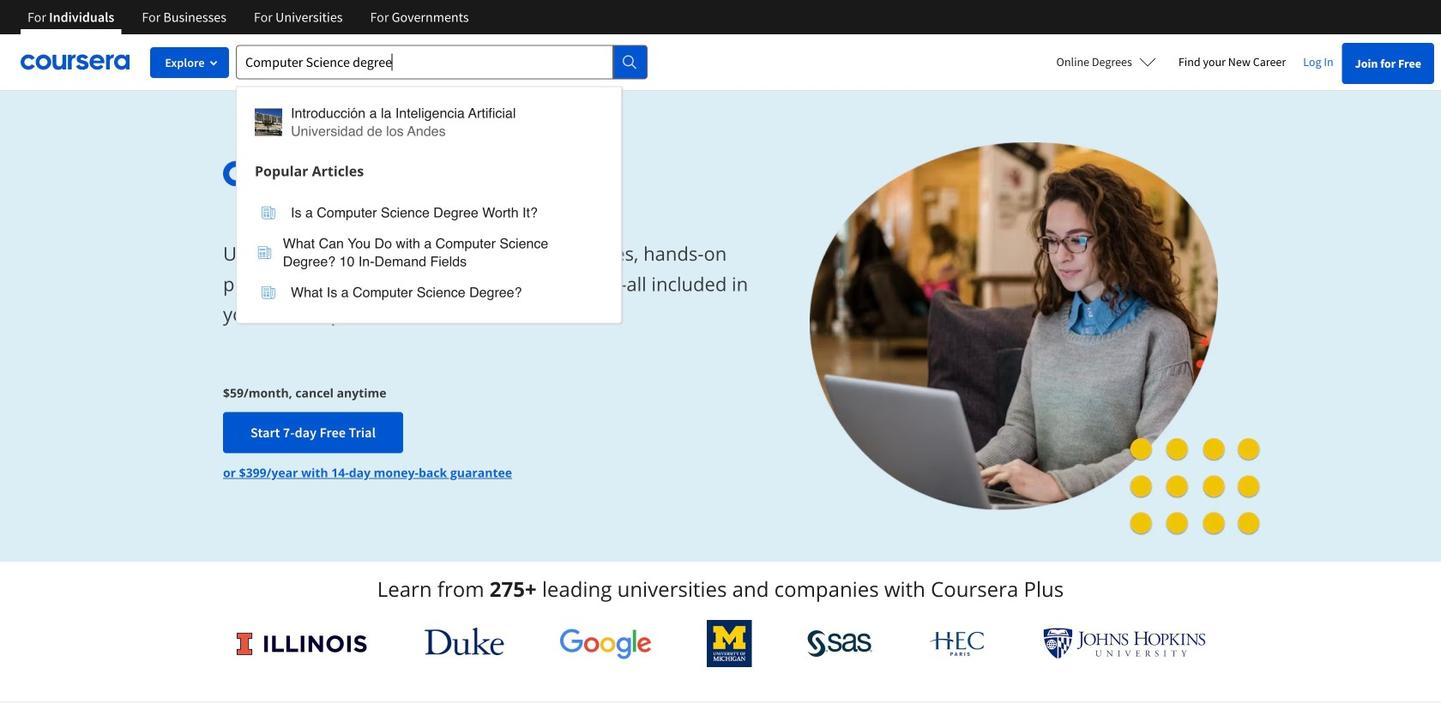 Task type: describe. For each thing, give the bounding box(es) containing it.
google image
[[559, 628, 652, 660]]

hec paris image
[[928, 626, 988, 661]]

autocomplete results list box
[[236, 86, 622, 324]]

coursera image
[[21, 48, 130, 76]]

sas image
[[807, 630, 873, 658]]

johns hopkins university image
[[1043, 628, 1206, 660]]

list box inside the autocomplete results list box
[[237, 187, 621, 323]]



Task type: locate. For each thing, give the bounding box(es) containing it.
duke university image
[[424, 628, 504, 655]]

list box
[[237, 187, 621, 323]]

What do you want to learn? text field
[[236, 45, 613, 79]]

None search field
[[236, 45, 648, 324]]

banner navigation
[[14, 0, 483, 34]]

suggestion image image
[[255, 109, 282, 136], [262, 206, 275, 220], [258, 246, 271, 259], [262, 286, 275, 299]]

university of michigan image
[[707, 620, 752, 667]]

university of illinois at urbana-champaign image
[[235, 630, 369, 658]]

coursera plus image
[[223, 161, 484, 187]]



Task type: vqa. For each thing, say whether or not it's contained in the screenshot.
the bottom UK
no



